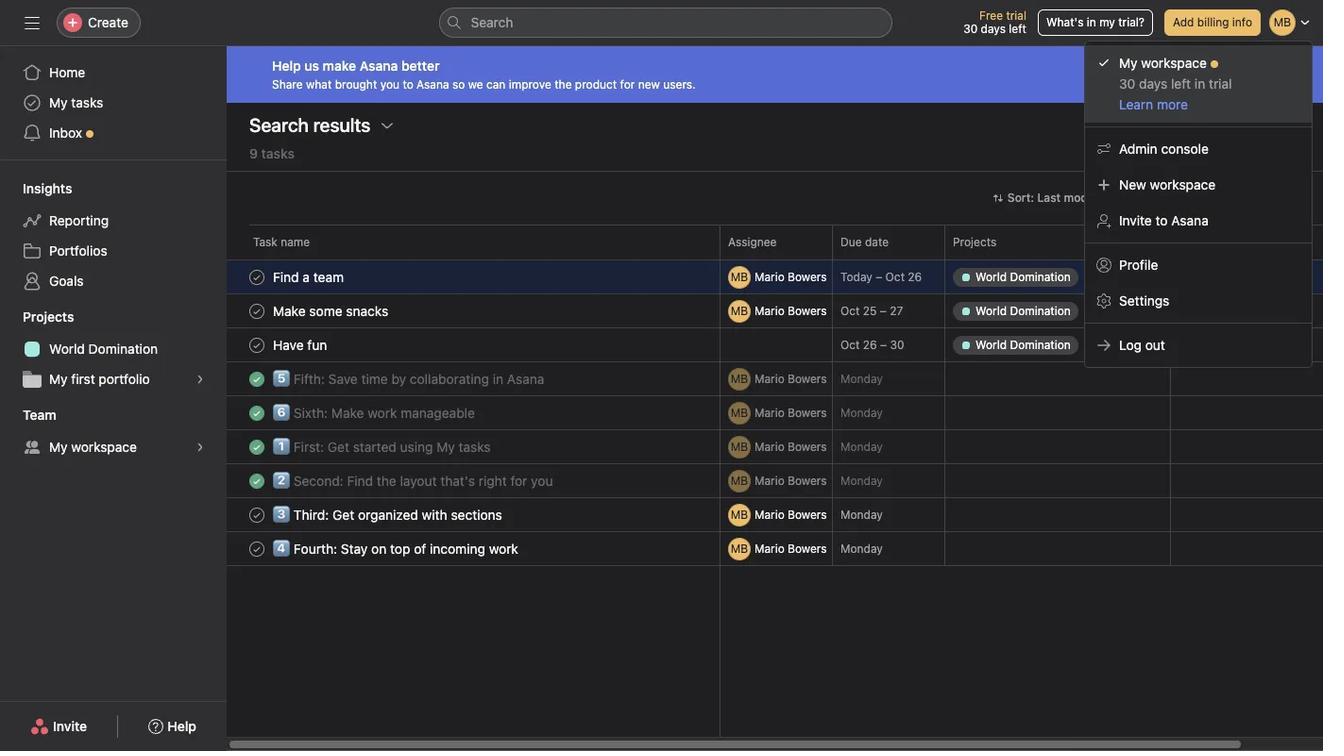 Task type: vqa. For each thing, say whether or not it's contained in the screenshot.
the bottom –
yes



Task type: locate. For each thing, give the bounding box(es) containing it.
1 monday from the top
[[841, 372, 883, 386]]

6 completed image from the top
[[246, 538, 268, 561]]

0 horizontal spatial my workspace
[[49, 439, 137, 455]]

days up learn more button
[[1139, 76, 1168, 92]]

asana up tags
[[1171, 213, 1209, 229]]

2 mario bowers from the top
[[755, 304, 827, 318]]

product
[[575, 77, 617, 91]]

6 mario from the top
[[755, 474, 785, 488]]

3 monday from the top
[[841, 440, 883, 454]]

invite for invite to asana
[[1119, 213, 1152, 229]]

insights
[[23, 180, 72, 196]]

2 monday from the top
[[841, 406, 883, 420]]

my up the inbox at the top left of the page
[[49, 94, 68, 111]]

2 vertical spatial –
[[880, 338, 887, 352]]

due date
[[841, 235, 889, 249]]

2 vertical spatial 30
[[890, 338, 904, 352]]

1 horizontal spatial to
[[1156, 213, 1168, 229]]

in
[[1087, 15, 1096, 29], [1195, 76, 1205, 92]]

completed checkbox inside 3️⃣ third: get organized with sections cell
[[246, 504, 268, 527]]

completed checkbox inside 2️⃣ second: find the layout that's right for you cell
[[246, 470, 268, 493]]

3 completed image from the top
[[246, 504, 268, 527]]

days inside free trial 30 days left
[[981, 22, 1006, 36]]

tasks inside button
[[261, 145, 295, 162]]

1 horizontal spatial projects
[[953, 235, 997, 249]]

2 completed checkbox from the top
[[246, 300, 268, 323]]

linked projects for 1️⃣ first: get started using my tasks cell
[[944, 430, 1171, 465]]

projects button
[[0, 308, 74, 327]]

completed image inside 3️⃣ third: get organized with sections cell
[[246, 504, 268, 527]]

completed checkbox for 6️⃣ sixth: make work manageable text box
[[246, 402, 268, 425]]

completed checkbox inside have fun cell
[[246, 334, 268, 357]]

0 horizontal spatial trial
[[1006, 9, 1027, 23]]

new
[[1119, 177, 1146, 193]]

workspace inside teams element
[[71, 439, 137, 455]]

completed checkbox for 5️⃣ fifth: save time by collaborating in asana text field
[[246, 368, 268, 391]]

1 vertical spatial help
[[167, 719, 196, 735]]

tasks inside global element
[[71, 94, 103, 111]]

2 vertical spatial workspace
[[71, 439, 137, 455]]

Completed checkbox
[[246, 266, 268, 289], [246, 300, 268, 323], [246, 334, 268, 357], [246, 368, 268, 391], [246, 402, 268, 425], [246, 470, 268, 493], [246, 504, 268, 527], [246, 538, 268, 561]]

1 vertical spatial tasks
[[261, 145, 295, 162]]

1 horizontal spatial days
[[1139, 76, 1168, 92]]

4 completed image from the top
[[246, 402, 268, 425]]

my down trial?
[[1119, 55, 1138, 71]]

my left first
[[49, 371, 68, 387]]

3️⃣ Third: Get organized with sections text field
[[269, 506, 508, 525]]

in left my
[[1087, 15, 1096, 29]]

30 left free
[[964, 22, 978, 36]]

1 horizontal spatial help
[[272, 57, 301, 73]]

5 mario bowers from the top
[[755, 440, 827, 454]]

5 monday from the top
[[841, 508, 883, 522]]

help for help us make asana better share what brought you to asana so we can improve the product for new users.
[[272, 57, 301, 73]]

workspace
[[1141, 55, 1207, 71], [1150, 177, 1216, 193], [71, 439, 137, 455]]

workspace up 30 days left in trial learn more
[[1141, 55, 1207, 71]]

1 horizontal spatial invite
[[1119, 213, 1152, 229]]

– for oct 26
[[880, 338, 887, 352]]

trial right free
[[1006, 9, 1027, 23]]

completed checkbox inside 4️⃣ fourth: stay on top of incoming work cell
[[246, 538, 268, 561]]

invite to asana
[[1119, 213, 1209, 229]]

4 mario bowers from the top
[[755, 406, 827, 420]]

3 mario bowers from the top
[[755, 372, 827, 386]]

completed image for have fun text box
[[246, 334, 268, 357]]

5 bowers from the top
[[788, 440, 827, 454]]

completed checkbox inside make some snacks cell
[[246, 300, 268, 323]]

0 vertical spatial completed image
[[246, 368, 268, 391]]

1 mario from the top
[[755, 270, 785, 284]]

my for my workspace link
[[49, 439, 68, 455]]

go to survey button
[[1157, 58, 1259, 92]]

8 mario bowers from the top
[[755, 542, 827, 556]]

my workspace down team
[[49, 439, 137, 455]]

0 horizontal spatial invite
[[53, 719, 87, 735]]

1 horizontal spatial asana
[[1171, 213, 1209, 229]]

to down 'new workspace'
[[1156, 213, 1168, 229]]

search results
[[249, 114, 371, 136]]

tasks
[[71, 94, 103, 111], [261, 145, 295, 162]]

trial right go
[[1209, 76, 1232, 92]]

tags for 3️⃣ third: get organized with sections cell
[[1170, 498, 1323, 533]]

completed image
[[246, 368, 268, 391], [246, 470, 268, 493], [246, 504, 268, 527]]

mario for 3️⃣ third: get organized with sections cell
[[755, 508, 785, 522]]

mario for 6️⃣ sixth: make work manageable cell
[[755, 406, 785, 420]]

30 inside free trial 30 days left
[[964, 22, 978, 36]]

oct up the "27" at the right
[[886, 270, 905, 284]]

completed image inside 5️⃣ fifth: save time by collaborating in asana cell
[[246, 368, 268, 391]]

30 days left in trial learn more
[[1119, 76, 1232, 112]]

completed image inside 6️⃣ sixth: make work manageable cell
[[246, 402, 268, 425]]

1 vertical spatial oct
[[841, 304, 860, 318]]

to inside button
[[1191, 66, 1203, 82]]

completed checkbox inside find a team "cell"
[[246, 266, 268, 289]]

2️⃣ Second: Find the layout that's right for you text field
[[269, 472, 559, 491]]

monday for linked projects for 5️⃣ fifth: save time by collaborating in asana cell
[[841, 372, 883, 386]]

0 horizontal spatial 26
[[863, 338, 877, 352]]

0 vertical spatial days
[[981, 22, 1006, 36]]

mario bowers for find a team "cell"
[[755, 270, 827, 284]]

7 bowers from the top
[[788, 508, 827, 522]]

my workspace inside radio item
[[1119, 55, 1207, 71]]

completed checkbox inside 5️⃣ fifth: save time by collaborating in asana cell
[[246, 368, 268, 391]]

completed checkbox for have fun text box
[[246, 334, 268, 357]]

projects up world
[[23, 309, 74, 325]]

mb for 6️⃣ sixth: make work manageable cell
[[731, 406, 748, 420]]

completed checkbox for 3️⃣ third: get organized with sections text box
[[246, 504, 268, 527]]

radio item containing my workspace
[[1085, 45, 1312, 123]]

my inside teams element
[[49, 439, 68, 455]]

1 vertical spatial projects
[[23, 309, 74, 325]]

projects inside projects dropdown button
[[23, 309, 74, 325]]

1 horizontal spatial tasks
[[261, 145, 295, 162]]

6️⃣ Sixth: Make work manageable text field
[[269, 404, 481, 423]]

1 vertical spatial my workspace
[[49, 439, 137, 455]]

oct down oct 25 – 27 on the right top of page
[[841, 338, 860, 352]]

tasks for my tasks
[[71, 94, 103, 111]]

0 horizontal spatial days
[[981, 22, 1006, 36]]

free trial 30 days left
[[964, 9, 1027, 36]]

row
[[227, 225, 1323, 260], [249, 259, 1323, 261], [227, 260, 1323, 295], [227, 294, 1323, 329], [227, 328, 1323, 363], [227, 362, 1323, 397], [227, 396, 1323, 431], [227, 430, 1323, 465], [227, 464, 1323, 499], [227, 498, 1323, 533], [227, 532, 1323, 567]]

completed image inside find a team "cell"
[[246, 266, 268, 289]]

bowers
[[788, 270, 827, 284], [788, 304, 827, 318], [788, 372, 827, 386], [788, 406, 827, 420], [788, 440, 827, 454], [788, 474, 827, 488], [788, 508, 827, 522], [788, 542, 827, 556]]

1 bowers from the top
[[788, 270, 827, 284]]

1 completed image from the top
[[246, 266, 268, 289]]

0 horizontal spatial tasks
[[71, 94, 103, 111]]

– for oct 25
[[880, 304, 887, 318]]

mb inside mb "dropdown button"
[[1274, 15, 1291, 29]]

5️⃣ fifth: save time by collaborating in asana cell
[[227, 362, 721, 397]]

mb for 5️⃣ fifth: save time by collaborating in asana cell
[[731, 372, 748, 386]]

monday
[[841, 372, 883, 386], [841, 406, 883, 420], [841, 440, 883, 454], [841, 474, 883, 488], [841, 508, 883, 522], [841, 542, 883, 556]]

6 completed checkbox from the top
[[246, 470, 268, 493]]

radio item
[[1085, 45, 1312, 123]]

1 vertical spatial invite
[[53, 719, 87, 735]]

2 bowers from the top
[[788, 304, 827, 318]]

team
[[23, 407, 56, 423]]

asana inside help us make asana better share what brought you to asana so we can improve the product for new users.
[[417, 77, 449, 91]]

can
[[486, 77, 506, 91]]

5 completed image from the top
[[246, 436, 268, 459]]

completed checkbox for find a team text field
[[246, 266, 268, 289]]

1 vertical spatial 26
[[863, 338, 877, 352]]

monday for linked projects for 6️⃣ sixth: make work manageable cell
[[841, 406, 883, 420]]

bowers for find a team "cell"
[[788, 270, 827, 284]]

0 horizontal spatial projects
[[23, 309, 74, 325]]

1 mario bowers from the top
[[755, 270, 827, 284]]

assignee
[[728, 235, 777, 249]]

left up more
[[1171, 76, 1191, 92]]

3 mario from the top
[[755, 372, 785, 386]]

0 vertical spatial help
[[272, 57, 301, 73]]

workspace down my first portfolio
[[71, 439, 137, 455]]

assignee column header
[[720, 225, 838, 260]]

mb button
[[1268, 6, 1312, 40]]

2 mario from the top
[[755, 304, 785, 318]]

to
[[1191, 66, 1203, 82], [403, 77, 413, 91], [1156, 213, 1168, 229]]

30
[[964, 22, 978, 36], [1119, 76, 1136, 92], [890, 338, 904, 352]]

completed image for make some snacks text field
[[246, 300, 268, 323]]

free
[[979, 9, 1003, 23]]

26
[[908, 270, 922, 284], [863, 338, 877, 352]]

monday for 'linked projects for 4️⃣ fourth: stay on top of incoming work' cell
[[841, 542, 883, 556]]

1 vertical spatial in
[[1195, 76, 1205, 92]]

26 inside row
[[863, 338, 877, 352]]

26 down due date column header
[[908, 270, 922, 284]]

0 horizontal spatial help
[[167, 719, 196, 735]]

1 horizontal spatial in
[[1195, 76, 1205, 92]]

oct
[[886, 270, 905, 284], [841, 304, 860, 318], [841, 338, 860, 352]]

0 vertical spatial –
[[876, 270, 882, 284]]

5 mario from the top
[[755, 440, 785, 454]]

tasks right 9
[[261, 145, 295, 162]]

insights button
[[0, 179, 72, 198]]

0 vertical spatial projects
[[953, 235, 997, 249]]

in right go
[[1195, 76, 1205, 92]]

0 vertical spatial 26
[[908, 270, 922, 284]]

2 horizontal spatial to
[[1191, 66, 1203, 82]]

0 vertical spatial left
[[1009, 22, 1027, 36]]

my first portfolio link
[[11, 365, 215, 395]]

6 mario bowers from the top
[[755, 474, 827, 488]]

my inside global element
[[49, 94, 68, 111]]

days left what's
[[981, 22, 1006, 36]]

4 bowers from the top
[[788, 406, 827, 420]]

0 horizontal spatial asana
[[417, 77, 449, 91]]

1 horizontal spatial 30
[[964, 22, 978, 36]]

linked projects for 3️⃣ third: get organized with sections cell
[[944, 498, 1171, 533]]

portfolio
[[99, 371, 150, 387]]

mario bowers for 5️⃣ fifth: save time by collaborating in asana cell
[[755, 372, 827, 386]]

26 down 25
[[863, 338, 877, 352]]

0 vertical spatial my workspace
[[1119, 55, 1207, 71]]

6 bowers from the top
[[788, 474, 827, 488]]

0 vertical spatial workspace
[[1141, 55, 1207, 71]]

projects right due date column header
[[953, 235, 997, 249]]

1 horizontal spatial trial
[[1209, 76, 1232, 92]]

completed image inside 4️⃣ fourth: stay on top of incoming work cell
[[246, 538, 268, 561]]

8 bowers from the top
[[788, 542, 827, 556]]

0 vertical spatial invite
[[1119, 213, 1152, 229]]

make
[[323, 57, 356, 73]]

completed checkbox inside 6️⃣ sixth: make work manageable cell
[[246, 402, 268, 425]]

days
[[981, 22, 1006, 36], [1139, 76, 1168, 92]]

asana left 'so' at the left top of the page
[[417, 77, 449, 91]]

0 horizontal spatial in
[[1087, 15, 1096, 29]]

8 mario from the top
[[755, 542, 785, 556]]

3️⃣ third: get organized with sections cell
[[227, 498, 721, 533]]

brought
[[335, 77, 377, 91]]

in inside button
[[1087, 15, 1096, 29]]

left right free
[[1009, 22, 1027, 36]]

my
[[1100, 15, 1115, 29]]

25
[[863, 304, 877, 318]]

0 vertical spatial trial
[[1006, 9, 1027, 23]]

1 horizontal spatial left
[[1171, 76, 1191, 92]]

0 vertical spatial in
[[1087, 15, 1096, 29]]

4 monday from the top
[[841, 474, 883, 488]]

tags for 2️⃣ second: find the layout that's right for you cell
[[1170, 464, 1323, 499]]

out
[[1145, 337, 1165, 353]]

mb for 2️⃣ second: find the layout that's right for you cell
[[731, 474, 748, 488]]

due
[[841, 235, 862, 249]]

3 bowers from the top
[[788, 372, 827, 386]]

make some snacks cell
[[227, 294, 721, 329]]

7 completed checkbox from the top
[[246, 504, 268, 527]]

–
[[876, 270, 882, 284], [880, 304, 887, 318], [880, 338, 887, 352]]

to right you
[[403, 77, 413, 91]]

completed image inside make some snacks cell
[[246, 300, 268, 323]]

tasks down 'home'
[[71, 94, 103, 111]]

my workspace inside teams element
[[49, 439, 137, 455]]

completed image for 1️⃣ first: get started using my tasks "text field"
[[246, 436, 268, 459]]

tasks for 9 tasks
[[261, 145, 295, 162]]

tree grid
[[227, 260, 1323, 567]]

2️⃣ second: find the layout that's right for you cell
[[227, 464, 721, 499]]

linked projects for 2️⃣ second: find the layout that's right for you cell
[[944, 464, 1171, 499]]

1 horizontal spatial my workspace
[[1119, 55, 1207, 71]]

1 vertical spatial trial
[[1209, 76, 1232, 92]]

help
[[272, 57, 301, 73], [167, 719, 196, 735]]

Find a team text field
[[269, 268, 350, 287]]

3 completed checkbox from the top
[[246, 334, 268, 357]]

– down oct 25 – 27 on the right top of page
[[880, 338, 887, 352]]

help inside help us make asana better share what brought you to asana so we can improve the product for new users.
[[272, 57, 301, 73]]

bowers for 2️⃣ second: find the layout that's right for you cell
[[788, 474, 827, 488]]

– inside row
[[880, 338, 887, 352]]

7 mario bowers from the top
[[755, 508, 827, 522]]

mario bowers for 4️⃣ fourth: stay on top of incoming work cell in the bottom of the page
[[755, 542, 827, 556]]

4 completed checkbox from the top
[[246, 368, 268, 391]]

6 monday from the top
[[841, 542, 883, 556]]

reporting link
[[11, 206, 215, 236]]

info
[[1232, 15, 1252, 29]]

1 vertical spatial left
[[1171, 76, 1191, 92]]

you
[[380, 77, 400, 91]]

sort: last modified
[[1008, 191, 1112, 205]]

7 mario from the top
[[755, 508, 785, 522]]

due date column header
[[832, 225, 950, 260]]

1 vertical spatial completed image
[[246, 470, 268, 493]]

completed image
[[246, 266, 268, 289], [246, 300, 268, 323], [246, 334, 268, 357], [246, 402, 268, 425], [246, 436, 268, 459], [246, 538, 268, 561]]

invite for invite
[[53, 719, 87, 735]]

1 vertical spatial 30
[[1119, 76, 1136, 92]]

completed image inside 1️⃣ first: get started using my tasks cell
[[246, 436, 268, 459]]

oct left 25
[[841, 304, 860, 318]]

projects
[[953, 235, 997, 249], [23, 309, 74, 325]]

mb for find a team "cell"
[[731, 270, 748, 284]]

Completed checkbox
[[246, 436, 268, 459]]

oct for oct 25 – 27
[[841, 304, 860, 318]]

my inside radio item
[[1119, 55, 1138, 71]]

my workspace up 30 days left in trial learn more
[[1119, 55, 1207, 71]]

billing
[[1197, 15, 1229, 29]]

1 completed image from the top
[[246, 368, 268, 391]]

my down team
[[49, 439, 68, 455]]

30 down the "27" at the right
[[890, 338, 904, 352]]

completed image for 5️⃣ fifth: save time by collaborating in asana text field
[[246, 368, 268, 391]]

to right go
[[1191, 66, 1203, 82]]

2 vertical spatial oct
[[841, 338, 860, 352]]

completed image for 2️⃣ second: find the layout that's right for you text box
[[246, 470, 268, 493]]

mario bowers for 6️⃣ sixth: make work manageable cell
[[755, 406, 827, 420]]

for
[[620, 77, 635, 91]]

world domination
[[49, 341, 158, 357]]

mb for 3️⃣ third: get organized with sections cell
[[731, 508, 748, 522]]

8 completed checkbox from the top
[[246, 538, 268, 561]]

3 completed image from the top
[[246, 334, 268, 357]]

log
[[1119, 337, 1142, 353]]

invite
[[1119, 213, 1152, 229], [53, 719, 87, 735]]

30 up learn
[[1119, 76, 1136, 92]]

0 vertical spatial asana
[[417, 77, 449, 91]]

2 vertical spatial completed image
[[246, 504, 268, 527]]

0 vertical spatial 30
[[964, 22, 978, 36]]

mario bowers
[[755, 270, 827, 284], [755, 304, 827, 318], [755, 372, 827, 386], [755, 406, 827, 420], [755, 440, 827, 454], [755, 474, 827, 488], [755, 508, 827, 522], [755, 542, 827, 556]]

4 mario from the top
[[755, 406, 785, 420]]

my for my first portfolio link
[[49, 371, 68, 387]]

5 completed checkbox from the top
[[246, 402, 268, 425]]

my tasks link
[[11, 88, 215, 118]]

invite inside invite 'button'
[[53, 719, 87, 735]]

more
[[1157, 96, 1188, 112]]

help inside dropdown button
[[167, 719, 196, 735]]

completed image inside have fun cell
[[246, 334, 268, 357]]

0 horizontal spatial to
[[403, 77, 413, 91]]

mario for 1️⃣ first: get started using my tasks cell
[[755, 440, 785, 454]]

bowers for 4️⃣ fourth: stay on top of incoming work cell in the bottom of the page
[[788, 542, 827, 556]]

1 vertical spatial days
[[1139, 76, 1168, 92]]

bowers for 1️⃣ first: get started using my tasks cell
[[788, 440, 827, 454]]

2 completed image from the top
[[246, 300, 268, 323]]

monday for the linked projects for 1️⃣ first: get started using my tasks cell
[[841, 440, 883, 454]]

– left the "27" at the right
[[880, 304, 887, 318]]

trial inside 30 days left in trial learn more
[[1209, 76, 1232, 92]]

workspace down the console
[[1150, 177, 1216, 193]]

tags for 4️⃣ fourth: stay on top of incoming work cell
[[1170, 532, 1323, 567]]

2 horizontal spatial 30
[[1119, 76, 1136, 92]]

trial?
[[1119, 15, 1145, 29]]

completed image for 4️⃣ fourth: stay on top of incoming work text box
[[246, 538, 268, 561]]

1 completed checkbox from the top
[[246, 266, 268, 289]]

completed image inside 2️⃣ second: find the layout that's right for you cell
[[246, 470, 268, 493]]

my inside projects element
[[49, 371, 68, 387]]

– right today
[[876, 270, 882, 284]]

my for my tasks link
[[49, 94, 68, 111]]

1 vertical spatial –
[[880, 304, 887, 318]]

0 vertical spatial tasks
[[71, 94, 103, 111]]

mb for make some snacks cell
[[731, 304, 748, 318]]

asana
[[417, 77, 449, 91], [1171, 213, 1209, 229]]

0 horizontal spatial left
[[1009, 22, 1027, 36]]

2 completed image from the top
[[246, 470, 268, 493]]

go to survey
[[1170, 66, 1247, 82]]



Task type: describe. For each thing, give the bounding box(es) containing it.
mario for find a team "cell"
[[755, 270, 785, 284]]

oct 26 – 30
[[841, 338, 904, 352]]

see details, my first portfolio image
[[195, 374, 206, 385]]

new workspace
[[1119, 177, 1216, 193]]

see details, my workspace image
[[195, 442, 206, 453]]

linked projects for 6️⃣ sixth: make work manageable cell
[[944, 396, 1171, 431]]

share
[[272, 77, 303, 91]]

improve
[[509, 77, 551, 91]]

help for help
[[167, 719, 196, 735]]

mario for make some snacks cell
[[755, 304, 785, 318]]

completed image for 6️⃣ sixth: make work manageable text box
[[246, 402, 268, 425]]

left inside 30 days left in trial learn more
[[1171, 76, 1191, 92]]

have fun cell
[[227, 328, 721, 363]]

tags
[[1179, 235, 1204, 249]]

create button
[[57, 8, 141, 38]]

reporting
[[49, 213, 109, 229]]

modified
[[1064, 191, 1112, 205]]

completed checkbox for 4️⃣ fourth: stay on top of incoming work text box
[[246, 538, 268, 561]]

inbox
[[49, 125, 82, 141]]

users.
[[663, 77, 696, 91]]

1 vertical spatial asana
[[1171, 213, 1209, 229]]

completed image for find a team text field
[[246, 266, 268, 289]]

search
[[471, 14, 513, 30]]

invite button
[[18, 710, 99, 744]]

4️⃣ Fourth: Stay on top of incoming work text field
[[269, 540, 524, 559]]

home
[[49, 64, 85, 80]]

1️⃣ First: Get started using My tasks text field
[[269, 438, 496, 457]]

mario bowers for 2️⃣ second: find the layout that's right for you cell
[[755, 474, 827, 488]]

admin
[[1119, 141, 1158, 157]]

survey
[[1206, 66, 1247, 82]]

9 tasks
[[249, 145, 295, 162]]

oct 25 – 27
[[841, 304, 903, 318]]

to inside help us make asana better share what brought you to asana so we can improve the product for new users.
[[403, 77, 413, 91]]

what's in my trial? button
[[1038, 9, 1153, 36]]

linked projects for 5️⃣ fifth: save time by collaborating in asana cell
[[944, 362, 1171, 397]]

mb for 4️⃣ fourth: stay on top of incoming work cell in the bottom of the page
[[731, 542, 748, 556]]

monday for the linked projects for 3️⃣ third: get organized with sections cell
[[841, 508, 883, 522]]

completed checkbox for make some snacks text field
[[246, 300, 268, 323]]

1️⃣ first: get started using my tasks cell
[[227, 430, 721, 465]]

new
[[638, 77, 660, 91]]

completed checkbox for 2️⃣ second: find the layout that's right for you text box
[[246, 470, 268, 493]]

row containing task name
[[227, 225, 1323, 260]]

projects element
[[0, 300, 227, 399]]

asana better
[[360, 57, 440, 73]]

to for invite
[[1156, 213, 1168, 229]]

mario for 5️⃣ fifth: save time by collaborating in asana cell
[[755, 372, 785, 386]]

days inside 30 days left in trial learn more
[[1139, 76, 1168, 92]]

0 horizontal spatial 30
[[890, 338, 904, 352]]

inbox link
[[11, 118, 215, 148]]

goals
[[49, 273, 84, 289]]

admin console
[[1119, 141, 1209, 157]]

0 vertical spatial oct
[[886, 270, 905, 284]]

monday for linked projects for 2️⃣ second: find the layout that's right for you "cell"
[[841, 474, 883, 488]]

team button
[[0, 406, 56, 425]]

world
[[49, 341, 85, 357]]

admin console link
[[1085, 131, 1312, 167]]

Have fun text field
[[269, 336, 333, 355]]

left inside free trial 30 days left
[[1009, 22, 1027, 36]]

bowers for 5️⃣ fifth: save time by collaborating in asana cell
[[788, 372, 827, 386]]

add billing info button
[[1165, 9, 1261, 36]]

completed image for 3️⃣ third: get organized with sections text box
[[246, 504, 268, 527]]

mario bowers for 3️⃣ third: get organized with sections cell
[[755, 508, 827, 522]]

what
[[306, 77, 332, 91]]

bowers for 3️⃣ third: get organized with sections cell
[[788, 508, 827, 522]]

1 vertical spatial workspace
[[1150, 177, 1216, 193]]

what's
[[1046, 15, 1084, 29]]

actions image
[[380, 118, 395, 133]]

help button
[[136, 710, 209, 744]]

in inside 30 days left in trial learn more
[[1195, 76, 1205, 92]]

mario for 2️⃣ second: find the layout that's right for you cell
[[755, 474, 785, 488]]

help us make asana better share what brought you to asana so we can improve the product for new users.
[[272, 57, 696, 91]]

search list box
[[439, 8, 892, 38]]

27
[[890, 304, 903, 318]]

my first portfolio
[[49, 371, 150, 387]]

bowers for make some snacks cell
[[788, 304, 827, 318]]

task name
[[253, 235, 310, 249]]

log out
[[1119, 337, 1165, 353]]

tags for 1️⃣ first: get started using my tasks cell
[[1170, 430, 1323, 465]]

Make some snacks text field
[[269, 302, 394, 321]]

date
[[865, 235, 889, 249]]

domination
[[88, 341, 158, 357]]

projects inside row
[[953, 235, 997, 249]]

create
[[88, 14, 128, 30]]

task name column header
[[249, 225, 725, 260]]

9
[[249, 145, 258, 162]]

30 inside 30 days left in trial learn more
[[1119, 76, 1136, 92]]

mario bowers for 1️⃣ first: get started using my tasks cell
[[755, 440, 827, 454]]

portfolios link
[[11, 236, 215, 266]]

settings
[[1119, 293, 1170, 309]]

workspace inside radio item
[[1141, 55, 1207, 71]]

portfolios
[[49, 243, 107, 259]]

oct for oct 26 – 30
[[841, 338, 860, 352]]

console
[[1161, 141, 1209, 157]]

to for go
[[1191, 66, 1203, 82]]

today – oct 26
[[841, 270, 922, 284]]

tags for 6️⃣ sixth: make work manageable cell
[[1170, 396, 1323, 431]]

4️⃣ fourth: stay on top of incoming work cell
[[227, 532, 721, 567]]

last
[[1037, 191, 1061, 205]]

global element
[[0, 46, 227, 160]]

first
[[71, 371, 95, 387]]

sort:
[[1008, 191, 1034, 205]]

we
[[468, 77, 483, 91]]

row containing oct 26
[[227, 328, 1323, 363]]

5️⃣ Fifth: Save time by collaborating in Asana text field
[[269, 370, 550, 389]]

search button
[[439, 8, 892, 38]]

world domination link
[[11, 334, 215, 365]]

bowers for 6️⃣ sixth: make work manageable cell
[[788, 406, 827, 420]]

add billing info
[[1173, 15, 1252, 29]]

tree grid containing mb
[[227, 260, 1323, 567]]

learn more button
[[1119, 96, 1188, 112]]

go
[[1170, 66, 1187, 82]]

1 horizontal spatial 26
[[908, 270, 922, 284]]

add
[[1173, 15, 1194, 29]]

the
[[555, 77, 572, 91]]

task
[[253, 235, 277, 249]]

mario for 4️⃣ fourth: stay on top of incoming work cell in the bottom of the page
[[755, 542, 785, 556]]

insights element
[[0, 172, 227, 300]]

home link
[[11, 58, 215, 88]]

my tasks
[[49, 94, 103, 111]]

profile
[[1119, 257, 1158, 273]]

learn
[[1119, 96, 1153, 112]]

name
[[281, 235, 310, 249]]

goals link
[[11, 266, 215, 297]]

hide sidebar image
[[25, 15, 40, 30]]

linked projects for 4️⃣ fourth: stay on top of incoming work cell
[[944, 532, 1171, 567]]

us
[[304, 57, 319, 73]]

mario bowers for make some snacks cell
[[755, 304, 827, 318]]

teams element
[[0, 399, 227, 467]]

so
[[452, 77, 465, 91]]

today
[[841, 270, 873, 284]]

what's in my trial?
[[1046, 15, 1145, 29]]

my workspace link
[[11, 433, 215, 463]]

sort: last modified button
[[984, 185, 1120, 212]]

trial inside free trial 30 days left
[[1006, 9, 1027, 23]]

6️⃣ sixth: make work manageable cell
[[227, 396, 721, 431]]

find a team cell
[[227, 260, 721, 295]]

mb for 1️⃣ first: get started using my tasks cell
[[731, 440, 748, 454]]



